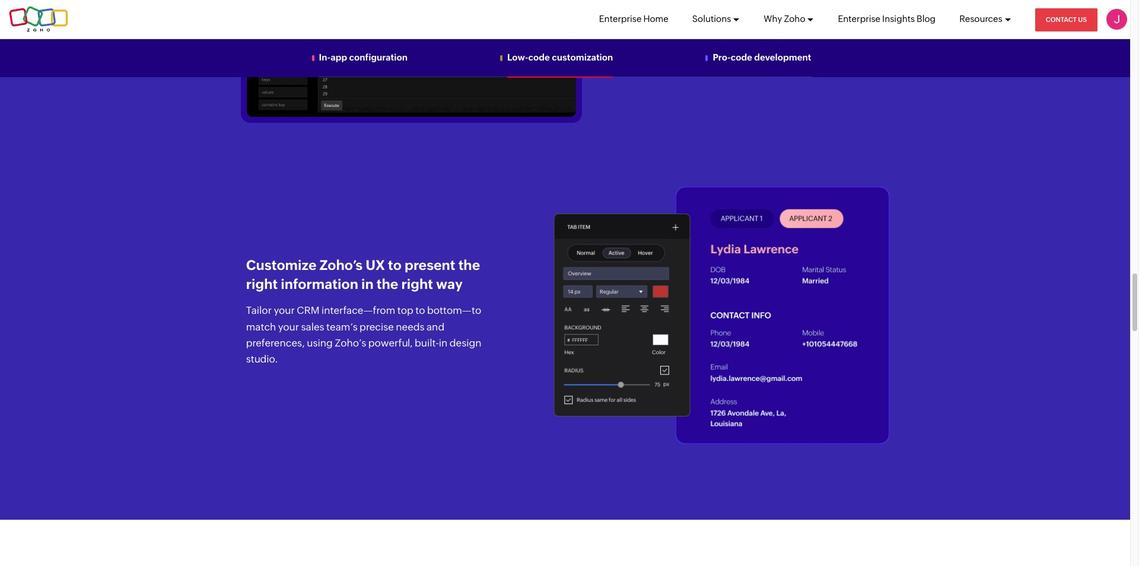 Task type: vqa. For each thing, say whether or not it's contained in the screenshot.
CONFIGURATION
yes



Task type: locate. For each thing, give the bounding box(es) containing it.
the up way
[[459, 258, 480, 273]]

0 vertical spatial in
[[361, 277, 374, 292]]

using
[[307, 337, 333, 349]]

in-app configuration link
[[319, 52, 408, 62]]

1 horizontal spatial the
[[459, 258, 480, 273]]

powerful,
[[368, 337, 413, 349]]

enterprise
[[599, 14, 642, 24], [838, 14, 881, 24]]

your
[[274, 305, 295, 317], [278, 321, 299, 333]]

0 horizontal spatial right
[[246, 277, 278, 292]]

in inside the customize zoho's ux to present the right information in the right way
[[361, 277, 374, 292]]

your left crm
[[274, 305, 295, 317]]

1 vertical spatial the
[[377, 277, 399, 292]]

1 horizontal spatial code
[[731, 52, 753, 62]]

customize ux image
[[676, 187, 890, 444]]

zoho enterprise logo image
[[9, 6, 68, 32]]

in inside tailor your crm interface—from top to bottom—to match your sales team's precise needs and preferences, using zoho's powerful, built-in design studio.
[[439, 337, 448, 349]]

pro-code development link
[[713, 52, 812, 62]]

in-app configuration
[[319, 52, 408, 62]]

in down and on the bottom left
[[439, 337, 448, 349]]

0 vertical spatial the
[[459, 258, 480, 273]]

enterprise insights blog
[[838, 14, 936, 24]]

development
[[755, 52, 812, 62]]

0 vertical spatial zoho's
[[320, 258, 363, 273]]

in down ux
[[361, 277, 374, 292]]

0 horizontal spatial the
[[377, 277, 399, 292]]

right
[[246, 277, 278, 292], [402, 277, 433, 292]]

enterprise left insights
[[838, 14, 881, 24]]

pro-code development
[[713, 52, 812, 62]]

right down present
[[402, 277, 433, 292]]

right up tailor
[[246, 277, 278, 292]]

the
[[459, 258, 480, 273], [377, 277, 399, 292]]

team's
[[327, 321, 358, 333]]

zoho's down team's
[[335, 337, 366, 349]]

0 horizontal spatial in
[[361, 277, 374, 292]]

why
[[764, 14, 783, 24]]

and
[[427, 321, 445, 333]]

solutions
[[693, 14, 731, 24]]

low-
[[508, 52, 529, 62]]

2 code from the left
[[731, 52, 753, 62]]

1 horizontal spatial right
[[402, 277, 433, 292]]

code left customization in the top of the page
[[529, 52, 550, 62]]

blog
[[917, 14, 936, 24]]

why zoho
[[764, 14, 806, 24]]

1 vertical spatial zoho's
[[335, 337, 366, 349]]

pro-
[[713, 52, 731, 62]]

zoho's up information
[[320, 258, 363, 273]]

resources
[[960, 14, 1003, 24]]

0 horizontal spatial code
[[529, 52, 550, 62]]

in
[[361, 277, 374, 292], [439, 337, 448, 349]]

code left 'development' on the right
[[731, 52, 753, 62]]

1 horizontal spatial enterprise
[[838, 14, 881, 24]]

information
[[281, 277, 358, 292]]

top
[[398, 305, 414, 317]]

bottom—to
[[427, 305, 482, 317]]

contact us link
[[1036, 8, 1098, 31]]

insights
[[883, 14, 915, 24]]

crm
[[297, 305, 320, 317]]

design
[[450, 337, 482, 349]]

0 vertical spatial to
[[388, 258, 402, 273]]

the down ux
[[377, 277, 399, 292]]

1 vertical spatial to
[[416, 305, 425, 317]]

1 code from the left
[[529, 52, 550, 62]]

to right top
[[416, 305, 425, 317]]

to right ux
[[388, 258, 402, 273]]

deluge—zoho's powerful scripting language image
[[241, 0, 582, 123]]

1 vertical spatial in
[[439, 337, 448, 349]]

1 enterprise from the left
[[599, 14, 642, 24]]

1 horizontal spatial to
[[416, 305, 425, 317]]

match
[[246, 321, 276, 333]]

ux
[[366, 258, 385, 273]]

your up preferences,
[[278, 321, 299, 333]]

0 horizontal spatial enterprise
[[599, 14, 642, 24]]

1 horizontal spatial in
[[439, 337, 448, 349]]

to
[[388, 258, 402, 273], [416, 305, 425, 317]]

enterprise for enterprise home
[[599, 14, 642, 24]]

built-
[[415, 337, 439, 349]]

low-code customization
[[508, 52, 613, 62]]

zoho's
[[320, 258, 363, 273], [335, 337, 366, 349]]

code
[[529, 52, 550, 62], [731, 52, 753, 62]]

enterprise home link
[[599, 0, 669, 38]]

enterprise left home
[[599, 14, 642, 24]]

in-
[[319, 52, 331, 62]]

0 horizontal spatial to
[[388, 258, 402, 273]]

enterprise home
[[599, 14, 669, 24]]

1 right from the left
[[246, 277, 278, 292]]

2 enterprise from the left
[[838, 14, 881, 24]]

customize zoho's ux to present the right information in the right way
[[246, 258, 480, 292]]



Task type: describe. For each thing, give the bounding box(es) containing it.
sales
[[301, 321, 324, 333]]

contact
[[1046, 16, 1077, 23]]

home
[[644, 14, 669, 24]]

customize ux edit image
[[554, 214, 690, 417]]

interface—from
[[322, 305, 395, 317]]

tailor
[[246, 305, 272, 317]]

enterprise insights blog link
[[838, 0, 936, 38]]

us
[[1079, 16, 1087, 23]]

needs
[[396, 321, 425, 333]]

studio.
[[246, 353, 278, 365]]

precise
[[360, 321, 394, 333]]

way
[[436, 277, 463, 292]]

code for low-
[[529, 52, 550, 62]]

app
[[331, 52, 347, 62]]

to inside tailor your crm interface—from top to bottom—to match your sales team's precise needs and preferences, using zoho's powerful, built-in design studio.
[[416, 305, 425, 317]]

james peterson image
[[1107, 9, 1128, 30]]

zoho
[[784, 14, 806, 24]]

configuration
[[349, 52, 408, 62]]

enterprise for enterprise insights blog
[[838, 14, 881, 24]]

tailor your crm interface—from top to bottom—to match your sales team's precise needs and preferences, using zoho's powerful, built-in design studio.
[[246, 305, 482, 365]]

1 vertical spatial your
[[278, 321, 299, 333]]

customization
[[552, 52, 613, 62]]

preferences,
[[246, 337, 305, 349]]

2 right from the left
[[402, 277, 433, 292]]

low-code customization link
[[508, 52, 613, 62]]

0 vertical spatial your
[[274, 305, 295, 317]]

zoho's inside the customize zoho's ux to present the right information in the right way
[[320, 258, 363, 273]]

zoho's inside tailor your crm interface—from top to bottom—to match your sales team's precise needs and preferences, using zoho's powerful, built-in design studio.
[[335, 337, 366, 349]]

customize
[[246, 258, 317, 273]]

code for pro-
[[731, 52, 753, 62]]

to inside the customize zoho's ux to present the right information in the right way
[[388, 258, 402, 273]]

present
[[405, 258, 456, 273]]

contact us
[[1046, 16, 1087, 23]]



